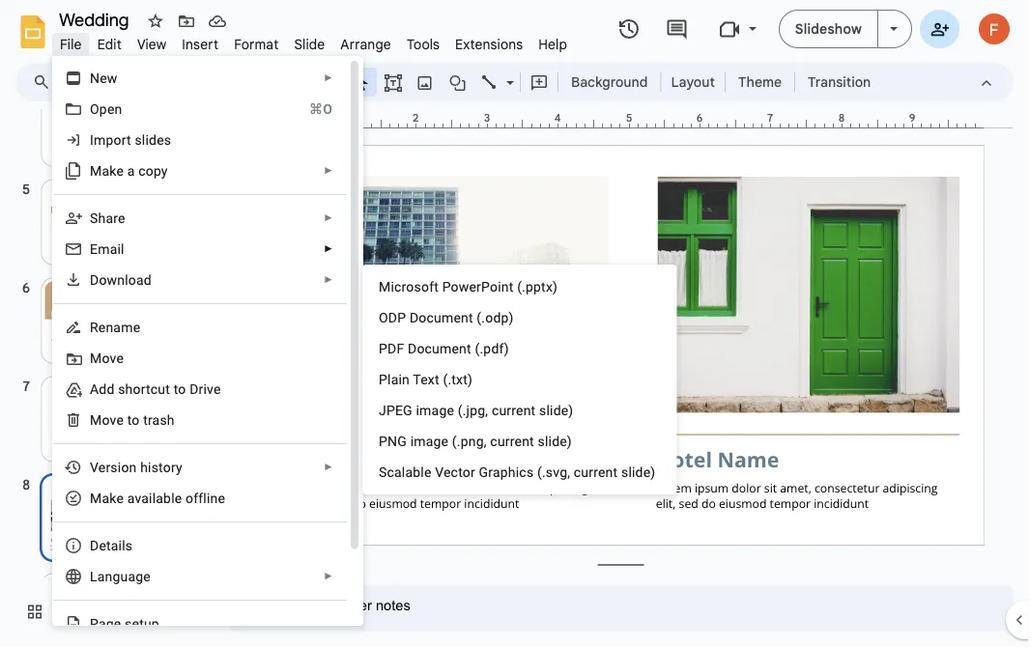 Task type: describe. For each thing, give the bounding box(es) containing it.
e for g
[[114, 616, 121, 632]]

e
[[90, 241, 98, 257]]

n
[[90, 70, 100, 86]]

m
[[90, 350, 102, 366]]

c
[[138, 163, 146, 179]]

add shortcut to drive , element
[[90, 381, 227, 397]]

layout
[[671, 73, 715, 90]]

share. private to only me. image
[[930, 20, 949, 37]]

⌘o element
[[286, 100, 332, 119]]

shortcut
[[118, 381, 170, 397]]

background
[[571, 73, 648, 90]]

ma
[[90, 490, 109, 506]]

view
[[137, 36, 166, 53]]

istory
[[148, 459, 182, 475]]

trash
[[143, 412, 175, 428]]

theme button
[[729, 68, 790, 97]]

make available offline k element
[[90, 490, 231, 506]]

Menus field
[[24, 69, 67, 96]]

insert
[[182, 36, 219, 53]]

e for k
[[116, 490, 124, 506]]

move to trash t element
[[90, 412, 180, 428]]

details b element
[[90, 538, 138, 554]]

navigation inside application
[[0, 75, 213, 647]]

slideshow button
[[779, 10, 878, 48]]

new n element
[[90, 70, 123, 86]]

d
[[90, 272, 99, 288]]

► for n ew
[[324, 72, 333, 84]]

format
[[234, 36, 279, 53]]

page setup g element
[[90, 616, 165, 632]]

background button
[[562, 68, 656, 97]]

menu bar banner
[[0, 0, 1029, 647]]

ownload
[[99, 272, 152, 288]]

version history h element
[[90, 459, 188, 475]]

menu bar inside menu bar banner
[[52, 25, 575, 57]]

theme
[[738, 73, 782, 90]]

select line image
[[501, 70, 514, 76]]

r ename
[[90, 319, 140, 335]]

► for d ownload
[[324, 274, 333, 286]]

add shortcut to drive
[[90, 381, 221, 397]]

file menu item
[[52, 33, 90, 56]]

► for l anguage
[[324, 571, 333, 582]]

help
[[538, 36, 567, 53]]

version h istory
[[90, 459, 182, 475]]

anguage
[[97, 569, 151, 585]]

setup
[[125, 616, 159, 632]]

language l element
[[90, 569, 156, 585]]

move m element
[[90, 350, 129, 366]]

s hare
[[90, 210, 125, 226]]

menu inside application
[[45, 0, 363, 640]]

drive
[[189, 381, 221, 397]]

slides
[[135, 132, 171, 148]]

layout button
[[665, 68, 721, 97]]

version
[[90, 459, 137, 475]]

g
[[106, 616, 114, 632]]

l
[[90, 569, 97, 585]]

tools
[[407, 36, 440, 53]]

email e element
[[90, 241, 130, 257]]

extensions menu item
[[447, 33, 531, 56]]

insert image image
[[414, 69, 436, 96]]

pa
[[90, 616, 106, 632]]

arrange
[[340, 36, 391, 53]]

a
[[127, 163, 135, 179]]



Task type: vqa. For each thing, say whether or not it's contained in the screenshot.


Task type: locate. For each thing, give the bounding box(es) containing it.
r
[[90, 319, 98, 335]]

2 ► from the top
[[324, 165, 333, 176]]

shape image
[[447, 69, 469, 96]]

opy
[[146, 163, 168, 179]]

navigation
[[0, 75, 213, 647]]

details
[[90, 538, 133, 554]]

offline
[[186, 490, 225, 506]]

k
[[109, 490, 116, 506]]

h
[[140, 459, 148, 475]]

7 ► from the top
[[324, 571, 333, 582]]

application containing slideshow
[[0, 0, 1029, 647]]

mail
[[98, 241, 124, 257]]

0 vertical spatial e
[[116, 490, 124, 506]]

► for e mail
[[324, 243, 333, 255]]

s
[[90, 210, 98, 226]]

n ew
[[90, 70, 117, 86]]

slide
[[294, 36, 325, 53]]

1 vertical spatial e
[[114, 616, 121, 632]]

format menu item
[[226, 33, 286, 56]]

application
[[0, 0, 1029, 647]]

menu containing n
[[45, 0, 363, 640]]

tools menu item
[[399, 33, 447, 56]]

e
[[116, 490, 124, 506], [114, 616, 121, 632]]

o pen
[[90, 101, 122, 117]]

pen
[[99, 101, 122, 117]]

view menu item
[[129, 33, 174, 56]]

► for istory
[[324, 462, 333, 473]]

4 ► from the top
[[324, 243, 333, 255]]

main toolbar
[[57, 68, 880, 97]]

transition
[[808, 73, 871, 90]]

6 ► from the top
[[324, 462, 333, 473]]

m ove
[[90, 350, 124, 366]]

make
[[90, 163, 124, 179]]

ename
[[98, 319, 140, 335]]

menu bar
[[52, 25, 575, 57]]

arrange menu item
[[333, 33, 399, 56]]

e mail
[[90, 241, 124, 257]]

t
[[127, 412, 132, 428]]

presentation options image
[[890, 27, 898, 31]]

l anguage
[[90, 569, 151, 585]]

d ownload
[[90, 272, 152, 288]]

extensions
[[455, 36, 523, 53]]

share s element
[[90, 210, 131, 226]]

make a c opy
[[90, 163, 168, 179]]

o
[[90, 101, 99, 117]]

to
[[174, 381, 186, 397]]

insert menu item
[[174, 33, 226, 56]]

slide menu item
[[286, 33, 333, 56]]

►
[[324, 72, 333, 84], [324, 165, 333, 176], [324, 213, 333, 224], [324, 243, 333, 255], [324, 274, 333, 286], [324, 462, 333, 473], [324, 571, 333, 582]]

Star checkbox
[[142, 8, 169, 35]]

⌘o
[[309, 101, 332, 117]]

Rename text field
[[52, 8, 140, 31]]

ove
[[102, 350, 124, 366]]

move t o trash
[[90, 412, 175, 428]]

download d element
[[90, 272, 157, 288]]

move
[[90, 412, 124, 428]]

ma k e available offline
[[90, 490, 225, 506]]

import
[[90, 132, 131, 148]]

e right pa
[[114, 616, 121, 632]]

import slides
[[90, 132, 171, 148]]

import slides z element
[[90, 132, 177, 148]]

pa g e setup
[[90, 616, 159, 632]]

hare
[[98, 210, 125, 226]]

available
[[127, 490, 182, 506]]

open o element
[[90, 101, 128, 117]]

5 ► from the top
[[324, 274, 333, 286]]

e right ma
[[116, 490, 124, 506]]

slideshow
[[795, 20, 862, 37]]

transition button
[[799, 68, 879, 97]]

menu
[[45, 0, 363, 640]]

make a copy c element
[[90, 163, 174, 179]]

3 ► from the top
[[324, 213, 333, 224]]

ew
[[100, 70, 117, 86]]

► for s hare
[[324, 213, 333, 224]]

edit
[[97, 36, 122, 53]]

add
[[90, 381, 115, 397]]

edit menu item
[[90, 33, 129, 56]]

o
[[132, 412, 140, 428]]

menu bar containing file
[[52, 25, 575, 57]]

file
[[60, 36, 82, 53]]

► for opy
[[324, 165, 333, 176]]

1 ► from the top
[[324, 72, 333, 84]]

help menu item
[[531, 33, 575, 56]]

rename r element
[[90, 319, 146, 335]]



